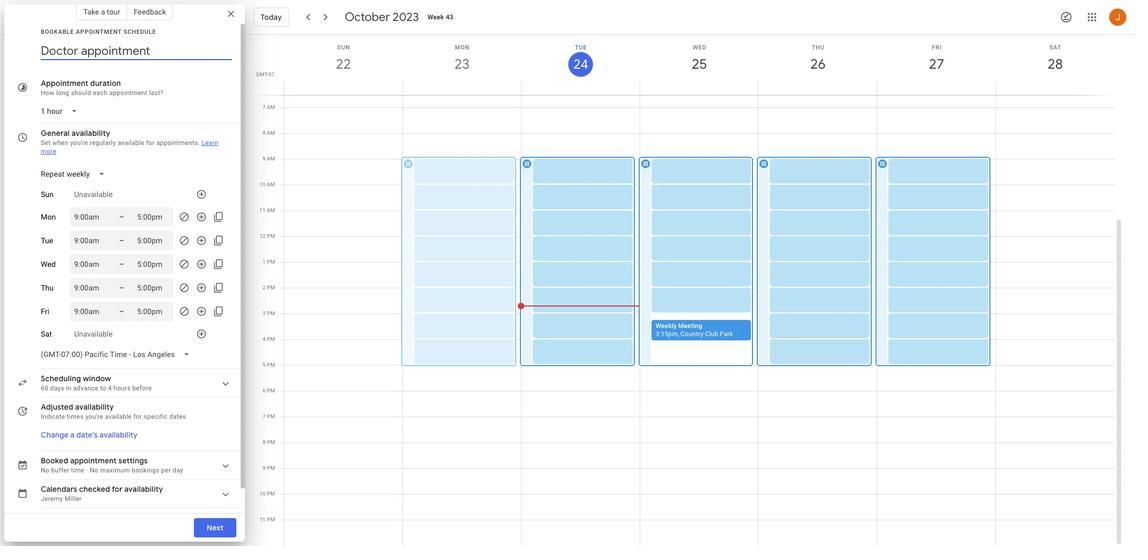 Task type: describe. For each thing, give the bounding box(es) containing it.
a for take
[[101, 8, 105, 16]]

pm for 2 pm
[[267, 285, 275, 291]]

pm for 4 pm
[[267, 336, 275, 342]]

appointment inside appointment duration how long should each appointment last?
[[109, 89, 147, 97]]

should
[[71, 89, 91, 97]]

calendars
[[41, 485, 77, 494]]

1 pm
[[263, 259, 275, 265]]

specific
[[144, 413, 168, 421]]

,
[[678, 331, 679, 338]]

available inside adjusted availability indicate times you're available for specific dates
[[105, 413, 132, 421]]

3:15pm
[[656, 331, 678, 338]]

mon for mon
[[41, 213, 56, 221]]

8 am
[[263, 130, 275, 136]]

28 column header
[[996, 35, 1115, 95]]

27
[[929, 55, 944, 73]]

unavailable for sat
[[74, 330, 113, 339]]

gmt-07
[[256, 71, 275, 77]]

End time on Fridays text field
[[137, 305, 169, 318]]

dates
[[169, 413, 186, 421]]

learn more
[[41, 139, 219, 155]]

appointment
[[41, 78, 88, 88]]

calendars checked for availability jeremy miller
[[41, 485, 163, 503]]

1 no from the left
[[41, 467, 49, 475]]

mon for mon 23
[[455, 44, 470, 51]]

25 column header
[[640, 35, 759, 95]]

5
[[263, 362, 266, 368]]

week
[[428, 13, 444, 21]]

grid containing 22
[[249, 35, 1124, 547]]

24
[[573, 56, 588, 73]]

maximum
[[100, 467, 130, 475]]

for inside calendars checked for availability jeremy miller
[[112, 485, 123, 494]]

4 inside the scheduling window 60 days in advance to 4 hours before
[[108, 385, 112, 392]]

·
[[86, 467, 88, 475]]

when
[[52, 139, 68, 147]]

pm for 10 pm
[[267, 491, 275, 497]]

11 am
[[260, 207, 275, 213]]

26 column header
[[759, 35, 878, 95]]

club
[[705, 331, 719, 338]]

booked
[[41, 456, 68, 466]]

Add title text field
[[41, 43, 232, 59]]

fri for fri 27
[[932, 44, 942, 51]]

per
[[161, 467, 171, 475]]

25
[[691, 55, 707, 73]]

9 for 9 am
[[263, 156, 266, 162]]

7 for 7 am
[[263, 104, 266, 110]]

you're inside adjusted availability indicate times you're available for specific dates
[[85, 413, 103, 421]]

10 for 10 pm
[[260, 491, 266, 497]]

9 am
[[263, 156, 275, 162]]

to
[[100, 385, 106, 392]]

sun 22
[[335, 44, 351, 73]]

today button
[[254, 4, 289, 30]]

bookings
[[132, 467, 159, 475]]

10 am
[[260, 182, 275, 188]]

availability inside button
[[100, 431, 138, 440]]

gmt-
[[256, 71, 269, 77]]

feedback button
[[127, 3, 173, 20]]

duration
[[90, 78, 121, 88]]

sun for sun
[[41, 190, 54, 199]]

fri 27
[[929, 44, 944, 73]]

scheduling window 60 days in advance to 4 hours before
[[41, 374, 152, 392]]

1
[[263, 259, 266, 265]]

october 2023
[[345, 10, 419, 25]]

2 pm
[[263, 285, 275, 291]]

0 vertical spatial you're
[[70, 139, 88, 147]]

pm for 7 pm
[[267, 414, 275, 420]]

time
[[71, 467, 84, 475]]

8 pm
[[263, 440, 275, 446]]

october
[[345, 10, 390, 25]]

pm for 3 pm
[[267, 311, 275, 317]]

change a date's availability button
[[37, 426, 142, 445]]

thu for thu 26
[[812, 44, 825, 51]]

24 column header
[[521, 35, 640, 95]]

indicate
[[41, 413, 65, 421]]

next button
[[194, 515, 236, 541]]

27 column header
[[877, 35, 997, 95]]

appointment duration how long should each appointment last?
[[41, 78, 164, 97]]

11 for 11 am
[[260, 207, 266, 213]]

appointments.
[[156, 139, 200, 147]]

checked
[[79, 485, 110, 494]]

bookable appointment schedule
[[41, 28, 156, 35]]

day
[[173, 467, 183, 475]]

sunday, october 22 element
[[331, 52, 356, 77]]

meeting
[[679, 322, 703, 330]]

mon 23
[[454, 44, 470, 73]]

6
[[263, 388, 266, 394]]

appointment
[[76, 28, 122, 35]]

learn more link
[[41, 139, 219, 155]]

set
[[41, 139, 51, 147]]

monday, october 23 element
[[450, 52, 475, 77]]

settings
[[119, 456, 148, 466]]

schedule
[[124, 28, 156, 35]]

availability inside adjusted availability indicate times you're available for specific dates
[[75, 403, 114, 412]]

tour
[[107, 8, 120, 16]]

saturday, october 28 element
[[1044, 52, 1068, 77]]

10 pm
[[260, 491, 275, 497]]

window
[[83, 374, 111, 384]]

10 for 10 am
[[260, 182, 266, 188]]

pm for 12 pm
[[267, 233, 275, 239]]

change a date's availability
[[41, 431, 138, 440]]

booked appointment settings no buffer time · no maximum bookings per day
[[41, 456, 183, 475]]

long
[[56, 89, 69, 97]]

park
[[720, 331, 733, 338]]

pm for 9 pm
[[267, 465, 275, 471]]

9 pm
[[263, 465, 275, 471]]

pm for 5 pm
[[267, 362, 275, 368]]

take
[[83, 8, 99, 16]]

60
[[41, 385, 48, 392]]

weekly
[[656, 322, 677, 330]]

unavailable for sun
[[74, 190, 113, 199]]

next
[[207, 523, 224, 533]]

2
[[263, 285, 266, 291]]

9 for 9 pm
[[263, 465, 266, 471]]

week 43
[[428, 13, 454, 21]]

Start time on Thursdays text field
[[74, 282, 106, 295]]

more
[[41, 148, 56, 155]]

country
[[681, 331, 704, 338]]

End time on Thursdays text field
[[137, 282, 169, 295]]

sat 28
[[1047, 44, 1063, 73]]

0 vertical spatial available
[[118, 139, 144, 147]]

23
[[454, 55, 469, 73]]



Task type: vqa. For each thing, say whether or not it's contained in the screenshot.
19 element
no



Task type: locate. For each thing, give the bounding box(es) containing it.
0 vertical spatial a
[[101, 8, 105, 16]]

miller
[[65, 496, 82, 503]]

8 for 8 pm
[[263, 440, 266, 446]]

wed 25
[[691, 44, 707, 73]]

3 pm from the top
[[267, 285, 275, 291]]

appointment up ·
[[70, 456, 117, 466]]

7 for 7 pm
[[263, 414, 266, 420]]

you're
[[70, 139, 88, 147], [85, 413, 103, 421]]

None field
[[37, 102, 86, 121], [37, 164, 113, 184], [37, 345, 199, 364], [37, 102, 86, 121], [37, 164, 113, 184], [37, 345, 199, 364]]

11
[[260, 207, 266, 213], [260, 517, 266, 523]]

wed for wed 25
[[693, 44, 707, 51]]

1 vertical spatial 7
[[263, 414, 266, 420]]

hours
[[114, 385, 131, 392]]

thursday, october 26 element
[[806, 52, 831, 77]]

0 vertical spatial thu
[[812, 44, 825, 51]]

0 vertical spatial sat
[[1050, 44, 1062, 51]]

9 up "10 pm"
[[263, 465, 266, 471]]

1 7 from the top
[[263, 104, 266, 110]]

no down booked
[[41, 467, 49, 475]]

26
[[810, 55, 825, 73]]

available down hours
[[105, 413, 132, 421]]

1 vertical spatial thu
[[41, 284, 54, 292]]

advance
[[73, 385, 98, 392]]

am for 11 am
[[267, 207, 275, 213]]

0 horizontal spatial sun
[[41, 190, 54, 199]]

1 vertical spatial 9
[[263, 465, 266, 471]]

4 – from the top
[[119, 284, 124, 292]]

how
[[41, 89, 54, 97]]

pm down 6 pm
[[267, 414, 275, 420]]

am for 8 am
[[267, 130, 275, 136]]

0 horizontal spatial a
[[70, 431, 75, 440]]

pm down '8 pm'
[[267, 465, 275, 471]]

1 unavailable from the top
[[74, 190, 113, 199]]

– for mon
[[119, 213, 124, 221]]

am
[[267, 104, 275, 110], [267, 130, 275, 136], [267, 156, 275, 162], [267, 182, 275, 188], [267, 207, 275, 213]]

1 vertical spatial available
[[105, 413, 132, 421]]

thu inside thu 26
[[812, 44, 825, 51]]

1 vertical spatial 4
[[108, 385, 112, 392]]

wed
[[693, 44, 707, 51], [41, 260, 56, 269]]

8 down 7 pm
[[263, 440, 266, 446]]

am down 7 am
[[267, 130, 275, 136]]

0 horizontal spatial thu
[[41, 284, 54, 292]]

0 vertical spatial 9
[[263, 156, 266, 162]]

availability up the regularly
[[72, 128, 110, 138]]

change
[[41, 431, 69, 440]]

for left appointments.
[[146, 139, 155, 147]]

1 vertical spatial a
[[70, 431, 75, 440]]

0 horizontal spatial 4
[[108, 385, 112, 392]]

0 vertical spatial 7
[[263, 104, 266, 110]]

tue inside tue 24
[[575, 44, 587, 51]]

Start time on Fridays text field
[[74, 305, 106, 318]]

1 vertical spatial sat
[[41, 330, 52, 339]]

0 vertical spatial unavailable
[[74, 190, 113, 199]]

pm right 12
[[267, 233, 275, 239]]

2 11 from the top
[[260, 517, 266, 523]]

2 10 from the top
[[260, 491, 266, 497]]

3
[[263, 311, 266, 317]]

for down maximum in the left of the page
[[112, 485, 123, 494]]

buffer
[[51, 467, 69, 475]]

thu for thu
[[41, 284, 54, 292]]

22 column header
[[284, 35, 403, 95]]

grid
[[249, 35, 1124, 547]]

jeremy
[[41, 496, 63, 503]]

availability down bookings
[[124, 485, 163, 494]]

sun up 22 at the left
[[337, 44, 350, 51]]

11 pm from the top
[[267, 491, 275, 497]]

0 horizontal spatial no
[[41, 467, 49, 475]]

1 10 from the top
[[260, 182, 266, 188]]

0 vertical spatial fri
[[932, 44, 942, 51]]

pm down "10 pm"
[[267, 517, 275, 523]]

1 vertical spatial unavailable
[[74, 330, 113, 339]]

– right start time on fridays text box
[[119, 307, 124, 316]]

appointment
[[109, 89, 147, 97], [70, 456, 117, 466]]

am down '8 am'
[[267, 156, 275, 162]]

1 vertical spatial tue
[[41, 236, 53, 245]]

am down the 9 am
[[267, 182, 275, 188]]

1 horizontal spatial sat
[[1050, 44, 1062, 51]]

1 am from the top
[[267, 104, 275, 110]]

sun down more
[[41, 190, 54, 199]]

availability down "to"
[[75, 403, 114, 412]]

0 vertical spatial for
[[146, 139, 155, 147]]

07
[[269, 71, 275, 77]]

2 9 from the top
[[263, 465, 266, 471]]

general
[[41, 128, 70, 138]]

2 horizontal spatial for
[[146, 139, 155, 147]]

tue for tue
[[41, 236, 53, 245]]

tue up tuesday, october 24, today element
[[575, 44, 587, 51]]

0 vertical spatial mon
[[455, 44, 470, 51]]

feedback
[[134, 8, 166, 16]]

1 vertical spatial you're
[[85, 413, 103, 421]]

pm down the 9 pm
[[267, 491, 275, 497]]

5 – from the top
[[119, 307, 124, 316]]

sat up scheduling
[[41, 330, 52, 339]]

– left end time on wednesdays text box
[[119, 260, 124, 269]]

1 horizontal spatial for
[[134, 413, 142, 421]]

6 pm from the top
[[267, 362, 275, 368]]

thu left start time on thursdays text box
[[41, 284, 54, 292]]

5 pm from the top
[[267, 336, 275, 342]]

4 right "to"
[[108, 385, 112, 392]]

thu
[[812, 44, 825, 51], [41, 284, 54, 292]]

a left date's
[[70, 431, 75, 440]]

today
[[261, 12, 282, 22]]

unavailable up start time on mondays text box
[[74, 190, 113, 199]]

appointment down duration
[[109, 89, 147, 97]]

mon
[[455, 44, 470, 51], [41, 213, 56, 221]]

Start time on Tuesdays text field
[[74, 234, 106, 247]]

2 unavailable from the top
[[74, 330, 113, 339]]

12 pm
[[260, 233, 275, 239]]

7 down "6" on the left
[[263, 414, 266, 420]]

1 vertical spatial wed
[[41, 260, 56, 269]]

2023
[[393, 10, 419, 25]]

general availability
[[41, 128, 110, 138]]

tuesday, october 24, today element
[[569, 52, 593, 77]]

1 horizontal spatial no
[[90, 467, 98, 475]]

2 no from the left
[[90, 467, 98, 475]]

mon inside mon 23
[[455, 44, 470, 51]]

End time on Mondays text field
[[137, 211, 169, 224]]

2 pm from the top
[[267, 259, 275, 265]]

pm for 1 pm
[[267, 259, 275, 265]]

5 am from the top
[[267, 207, 275, 213]]

43
[[446, 13, 454, 21]]

8
[[263, 130, 266, 136], [263, 440, 266, 446]]

mon left start time on mondays text box
[[41, 213, 56, 221]]

for left specific
[[134, 413, 142, 421]]

sun
[[337, 44, 350, 51], [41, 190, 54, 199]]

1 horizontal spatial a
[[101, 8, 105, 16]]

available
[[118, 139, 144, 147], [105, 413, 132, 421]]

you're up change a date's availability button
[[85, 413, 103, 421]]

tue for tue 24
[[575, 44, 587, 51]]

a left "tour" in the top left of the page
[[101, 8, 105, 16]]

10 up "11 pm"
[[260, 491, 266, 497]]

1 vertical spatial for
[[134, 413, 142, 421]]

am for 7 am
[[267, 104, 275, 110]]

7 up '8 am'
[[263, 104, 266, 110]]

adjusted availability indicate times you're available for specific dates
[[41, 403, 186, 421]]

10 up 11 am
[[260, 182, 266, 188]]

7 pm
[[263, 414, 275, 420]]

2 – from the top
[[119, 236, 124, 245]]

pm right the 2
[[267, 285, 275, 291]]

8 pm from the top
[[267, 414, 275, 420]]

4 am from the top
[[267, 182, 275, 188]]

pm for 8 pm
[[267, 440, 275, 446]]

wednesday, october 25 element
[[687, 52, 712, 77]]

4 down 3
[[263, 336, 266, 342]]

0 horizontal spatial wed
[[41, 260, 56, 269]]

pm for 11 pm
[[267, 517, 275, 523]]

for inside adjusted availability indicate times you're available for specific dates
[[134, 413, 142, 421]]

0 vertical spatial wed
[[693, 44, 707, 51]]

1 11 from the top
[[260, 207, 266, 213]]

adjusted
[[41, 403, 73, 412]]

tue left start time on tuesdays text box
[[41, 236, 53, 245]]

11 for 11 pm
[[260, 517, 266, 523]]

no
[[41, 467, 49, 475], [90, 467, 98, 475]]

weekly meeting 3:15pm , country club park
[[656, 322, 733, 338]]

fri left start time on fridays text box
[[41, 307, 49, 316]]

– for wed
[[119, 260, 124, 269]]

– right start time on mondays text box
[[119, 213, 124, 221]]

0 horizontal spatial fri
[[41, 307, 49, 316]]

0 vertical spatial appointment
[[109, 89, 147, 97]]

23 column header
[[402, 35, 522, 95]]

1 – from the top
[[119, 213, 124, 221]]

11 up 12
[[260, 207, 266, 213]]

Start time on Wednesdays text field
[[74, 258, 106, 271]]

10
[[260, 182, 266, 188], [260, 491, 266, 497]]

1 pm from the top
[[267, 233, 275, 239]]

28
[[1047, 55, 1063, 73]]

– right start time on thursdays text box
[[119, 284, 124, 292]]

1 vertical spatial mon
[[41, 213, 56, 221]]

pm right 1
[[267, 259, 275, 265]]

fri inside fri 27
[[932, 44, 942, 51]]

sat up 28
[[1050, 44, 1062, 51]]

1 vertical spatial sun
[[41, 190, 54, 199]]

sat for sat 28
[[1050, 44, 1062, 51]]

1 9 from the top
[[263, 156, 266, 162]]

2 8 from the top
[[263, 440, 266, 446]]

3 – from the top
[[119, 260, 124, 269]]

bookable
[[41, 28, 74, 35]]

pm up the 9 pm
[[267, 440, 275, 446]]

appointment inside booked appointment settings no buffer time · no maximum bookings per day
[[70, 456, 117, 466]]

0 horizontal spatial mon
[[41, 213, 56, 221]]

fri up 27
[[932, 44, 942, 51]]

End time on Tuesdays text field
[[137, 234, 169, 247]]

7 pm from the top
[[267, 388, 275, 394]]

2 am from the top
[[267, 130, 275, 136]]

friday, october 27 element
[[925, 52, 950, 77]]

pm right "6" on the left
[[267, 388, 275, 394]]

wed for wed
[[41, 260, 56, 269]]

0 vertical spatial sun
[[337, 44, 350, 51]]

9 pm from the top
[[267, 440, 275, 446]]

fri for fri
[[41, 307, 49, 316]]

calendar color, event color image
[[69, 511, 93, 530]]

2 vertical spatial for
[[112, 485, 123, 494]]

10 pm from the top
[[267, 465, 275, 471]]

0 horizontal spatial for
[[112, 485, 123, 494]]

a for change
[[70, 431, 75, 440]]

date's
[[76, 431, 98, 440]]

availability down adjusted availability indicate times you're available for specific dates at the left bottom of page
[[100, 431, 138, 440]]

4 pm from the top
[[267, 311, 275, 317]]

wed left start time on wednesdays text box
[[41, 260, 56, 269]]

days
[[50, 385, 64, 392]]

– for tue
[[119, 236, 124, 245]]

pm down 3 pm
[[267, 336, 275, 342]]

am for 9 am
[[267, 156, 275, 162]]

set when you're regularly available for appointments.
[[41, 139, 200, 147]]

am for 10 am
[[267, 182, 275, 188]]

0 vertical spatial 4
[[263, 336, 266, 342]]

1 vertical spatial appointment
[[70, 456, 117, 466]]

am up 12 pm
[[267, 207, 275, 213]]

0 horizontal spatial tue
[[41, 236, 53, 245]]

11 down "10 pm"
[[260, 517, 266, 523]]

thu up 26
[[812, 44, 825, 51]]

End time on Wednesdays text field
[[137, 258, 169, 271]]

1 horizontal spatial sun
[[337, 44, 350, 51]]

12 pm from the top
[[267, 517, 275, 523]]

tue 24
[[573, 44, 588, 73]]

1 vertical spatial 8
[[263, 440, 266, 446]]

1 horizontal spatial wed
[[693, 44, 707, 51]]

0 vertical spatial 8
[[263, 130, 266, 136]]

pm right 3
[[267, 311, 275, 317]]

7 am
[[263, 104, 275, 110]]

3 am from the top
[[267, 156, 275, 162]]

sun inside "sun 22"
[[337, 44, 350, 51]]

sat inside sat 28
[[1050, 44, 1062, 51]]

take a tour
[[83, 8, 120, 16]]

0 vertical spatial 10
[[260, 182, 266, 188]]

9 up 10 am at the top
[[263, 156, 266, 162]]

Start time on Mondays text field
[[74, 211, 106, 224]]

– right start time on tuesdays text box
[[119, 236, 124, 245]]

wed up 25
[[693, 44, 707, 51]]

4
[[263, 336, 266, 342], [108, 385, 112, 392]]

8 for 8 am
[[263, 130, 266, 136]]

last?
[[149, 89, 164, 97]]

mon up 23 on the left top of page
[[455, 44, 470, 51]]

you're down general availability
[[70, 139, 88, 147]]

1 horizontal spatial mon
[[455, 44, 470, 51]]

– for thu
[[119, 284, 124, 292]]

unavailable
[[74, 190, 113, 199], [74, 330, 113, 339]]

pm for 6 pm
[[267, 388, 275, 394]]

take a tour button
[[76, 3, 127, 20]]

times
[[67, 413, 84, 421]]

am up '8 am'
[[267, 104, 275, 110]]

sat for sat
[[41, 330, 52, 339]]

sun for sun 22
[[337, 44, 350, 51]]

7
[[263, 104, 266, 110], [263, 414, 266, 420]]

sat
[[1050, 44, 1062, 51], [41, 330, 52, 339]]

8 down 7 am
[[263, 130, 266, 136]]

1 vertical spatial 11
[[260, 517, 266, 523]]

learn
[[202, 139, 219, 147]]

availability inside calendars checked for availability jeremy miller
[[124, 485, 163, 494]]

unavailable down start time on fridays text box
[[74, 330, 113, 339]]

wed inside wed 25
[[693, 44, 707, 51]]

pm right 5
[[267, 362, 275, 368]]

0 vertical spatial tue
[[575, 44, 587, 51]]

2 7 from the top
[[263, 414, 266, 420]]

available right the regularly
[[118, 139, 144, 147]]

1 8 from the top
[[263, 130, 266, 136]]

1 horizontal spatial 4
[[263, 336, 266, 342]]

1 vertical spatial fri
[[41, 307, 49, 316]]

no right ·
[[90, 467, 98, 475]]

scheduling
[[41, 374, 81, 384]]

1 horizontal spatial tue
[[575, 44, 587, 51]]

thu 26
[[810, 44, 825, 73]]

– for fri
[[119, 307, 124, 316]]

0 horizontal spatial sat
[[41, 330, 52, 339]]

0 vertical spatial 11
[[260, 207, 266, 213]]

4 pm
[[263, 336, 275, 342]]

fri
[[932, 44, 942, 51], [41, 307, 49, 316]]

for
[[146, 139, 155, 147], [134, 413, 142, 421], [112, 485, 123, 494]]

1 horizontal spatial thu
[[812, 44, 825, 51]]

1 horizontal spatial fri
[[932, 44, 942, 51]]

1 vertical spatial 10
[[260, 491, 266, 497]]



